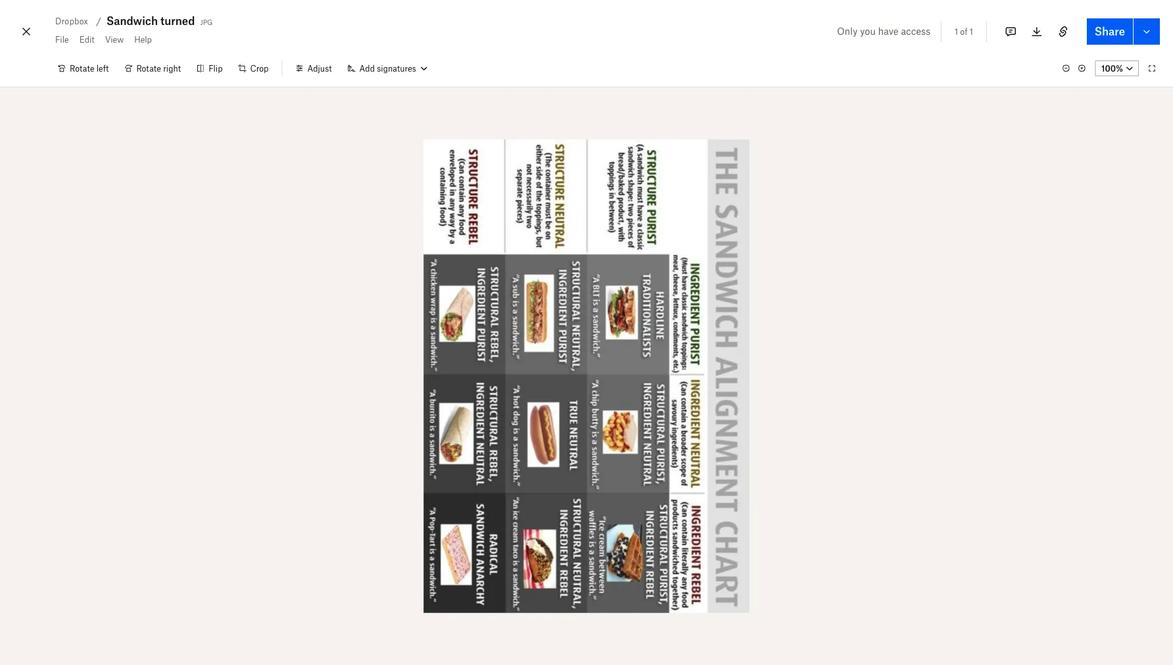 Task type: locate. For each thing, give the bounding box(es) containing it.
1 right of
[[970, 27, 974, 37]]

file button
[[50, 29, 74, 50]]

rotate left left on the top left of the page
[[70, 64, 94, 73]]

1 1 from the left
[[955, 27, 959, 37]]

rotate left button
[[50, 58, 117, 79]]

100% button
[[1096, 61, 1140, 76]]

help button
[[129, 29, 157, 50]]

rotate
[[70, 64, 94, 73], [136, 64, 161, 73]]

rotate right button
[[117, 58, 189, 79]]

access
[[902, 25, 931, 37]]

rotate left right
[[136, 64, 161, 73]]

crop button
[[231, 58, 277, 79]]

dropbox
[[55, 16, 88, 26]]

1 rotate from the left
[[70, 64, 94, 73]]

add signatures button
[[340, 58, 435, 79]]

share
[[1095, 25, 1126, 38]]

flip
[[209, 64, 223, 73]]

right
[[163, 64, 181, 73]]

edit button
[[74, 29, 100, 50]]

rotate for rotate right
[[136, 64, 161, 73]]

dropbox button
[[50, 13, 93, 29]]

1
[[955, 27, 959, 37], [970, 27, 974, 37]]

have
[[879, 25, 899, 37]]

adjust button
[[288, 58, 340, 79]]

2 rotate from the left
[[136, 64, 161, 73]]

1 horizontal spatial 1
[[970, 27, 974, 37]]

rotate for rotate left
[[70, 64, 94, 73]]

0 horizontal spatial rotate
[[70, 64, 94, 73]]

1 horizontal spatial rotate
[[136, 64, 161, 73]]

turned
[[160, 14, 195, 27]]

1 of 1
[[955, 27, 974, 37]]

0 horizontal spatial 1
[[955, 27, 959, 37]]

/ sandwich turned jpg
[[96, 14, 213, 27]]

view
[[105, 35, 124, 44]]

close image
[[18, 21, 34, 42]]

1 left of
[[955, 27, 959, 37]]

/
[[96, 15, 101, 27]]

only
[[838, 25, 858, 37]]



Task type: describe. For each thing, give the bounding box(es) containing it.
edit
[[79, 35, 95, 44]]

file
[[55, 35, 69, 44]]

add signatures
[[360, 64, 416, 73]]

sandwich
[[107, 14, 158, 27]]

left
[[97, 64, 109, 73]]

adjust
[[308, 64, 332, 73]]

rotate right
[[136, 64, 181, 73]]

only you have access
[[838, 25, 931, 37]]

jpg
[[200, 15, 213, 27]]

add
[[360, 64, 375, 73]]

signatures
[[377, 64, 416, 73]]

share button
[[1088, 18, 1134, 45]]

help
[[134, 35, 152, 44]]

2 1 from the left
[[970, 27, 974, 37]]

crop
[[250, 64, 269, 73]]

rotate left
[[70, 64, 109, 73]]

of
[[961, 27, 968, 37]]

100%
[[1102, 64, 1124, 73]]

view button
[[100, 29, 129, 50]]

flip button
[[189, 58, 231, 79]]

you
[[861, 25, 876, 37]]



Task type: vqa. For each thing, say whether or not it's contained in the screenshot.
Dropbox "icon"
no



